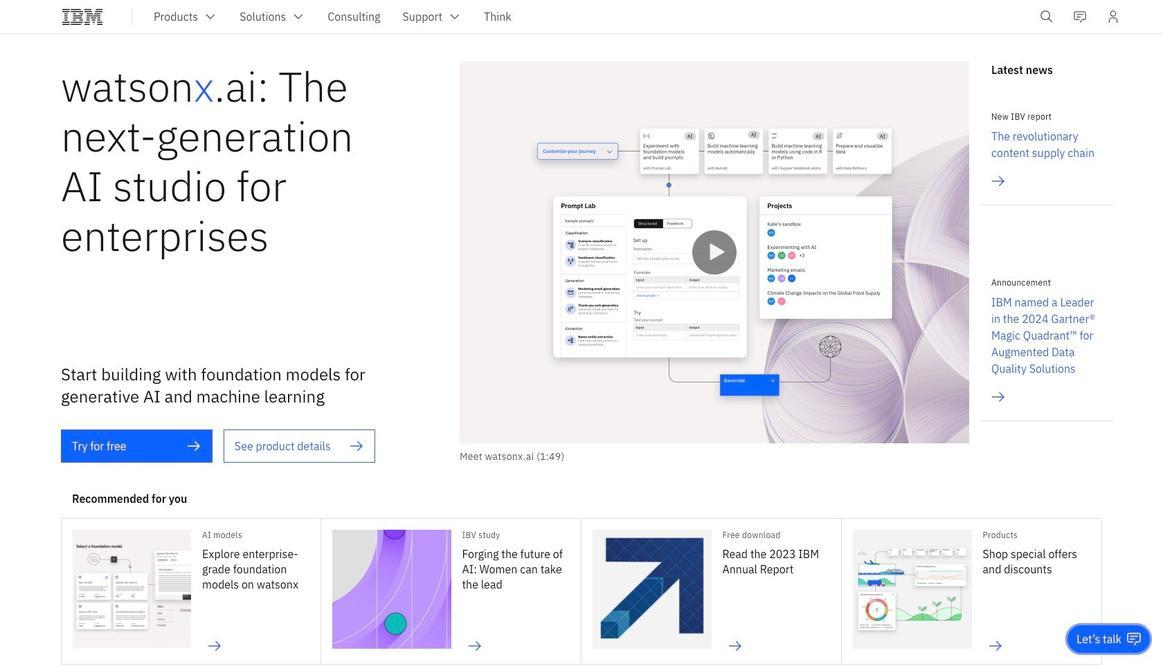 Task type: locate. For each thing, give the bounding box(es) containing it.
let's talk element
[[1077, 632, 1122, 648]]



